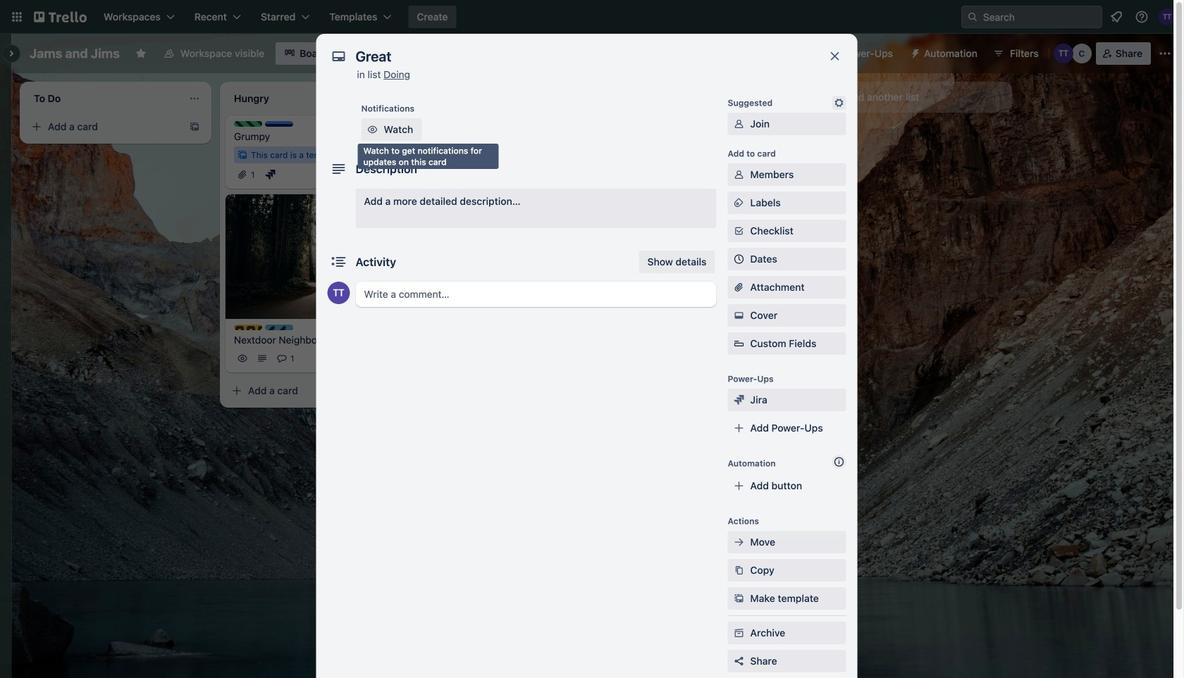 Task type: describe. For each thing, give the bounding box(es) containing it.
terry turtle (terryturtle) image
[[1054, 44, 1073, 63]]

0 notifications image
[[1108, 8, 1125, 25]]

Board name text field
[[23, 42, 127, 65]]

Search field
[[961, 6, 1102, 28]]

Write a comment text field
[[356, 282, 716, 307]]

primary element
[[0, 0, 1184, 34]]



Task type: locate. For each thing, give the bounding box(es) containing it.
chestercheeetah (chestercheeetah) image
[[1072, 44, 1092, 63]]

customize views image
[[343, 47, 357, 61]]

color: green, title: none image
[[234, 121, 262, 127]]

search image
[[967, 11, 978, 23]]

sm image
[[904, 42, 924, 62], [365, 123, 380, 137], [732, 536, 746, 550], [732, 564, 746, 578], [732, 592, 746, 606], [732, 627, 746, 641]]

star or unstar board image
[[135, 48, 147, 59]]

back to home image
[[34, 6, 87, 28]]

open information menu image
[[1135, 10, 1149, 24]]

show menu image
[[1158, 47, 1172, 61]]

color: blue, title: none image
[[265, 121, 293, 127]]

None text field
[[349, 44, 814, 69]]

1 vertical spatial terry turtle (terryturtle) image
[[327, 282, 350, 305]]

color: yellow, title: none image
[[234, 325, 262, 331]]

color: sky, title: "flying cars" element
[[265, 325, 293, 331]]

0 horizontal spatial terry turtle (terryturtle) image
[[327, 282, 350, 305]]

sm image
[[832, 96, 846, 110], [732, 117, 746, 131], [732, 168, 746, 182], [732, 196, 746, 210], [732, 309, 746, 323], [732, 393, 746, 407]]

terry turtle (terryturtle) image
[[1159, 8, 1176, 25], [327, 282, 350, 305]]

0 vertical spatial terry turtle (terryturtle) image
[[1159, 8, 1176, 25]]

create from template… image
[[189, 121, 200, 133]]

1 horizontal spatial terry turtle (terryturtle) image
[[1159, 8, 1176, 25]]



Task type: vqa. For each thing, say whether or not it's contained in the screenshot.
rule to the top
no



